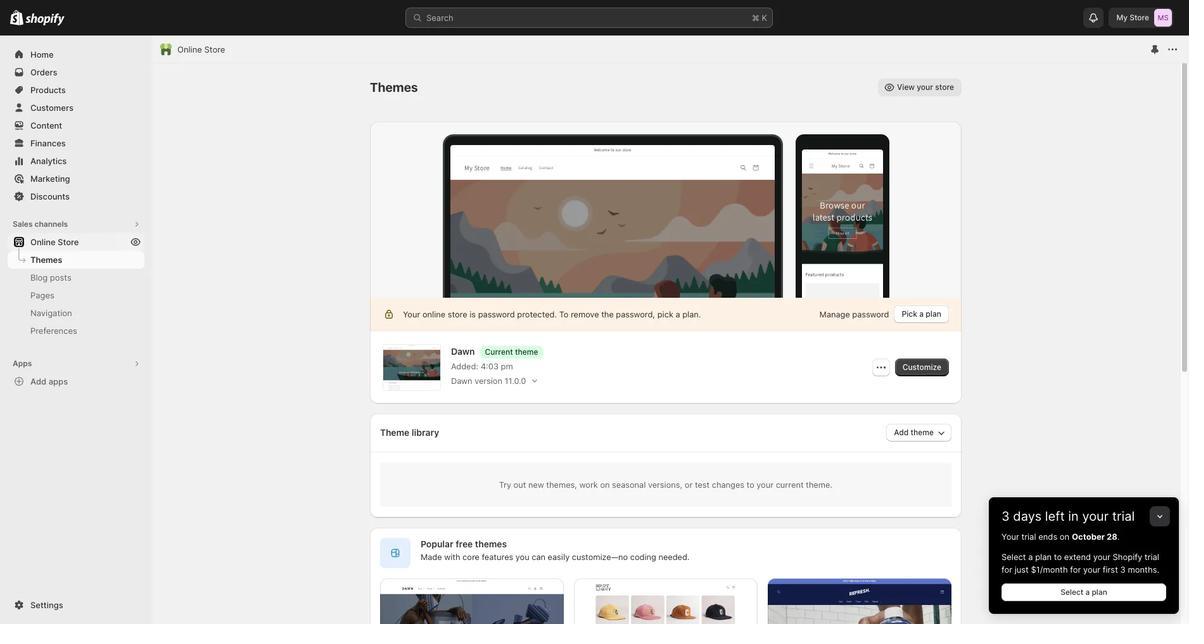 Task type: vqa. For each thing, say whether or not it's contained in the screenshot.
TAB LIST
no



Task type: describe. For each thing, give the bounding box(es) containing it.
1 horizontal spatial online
[[177, 44, 202, 54]]

discounts
[[30, 191, 70, 202]]

home link
[[8, 46, 144, 63]]

apps
[[49, 376, 68, 387]]

home
[[30, 49, 54, 60]]

first
[[1103, 565, 1118, 575]]

content link
[[8, 117, 144, 134]]

marketing
[[30, 174, 70, 184]]

your trial ends on october 28 .
[[1002, 532, 1120, 542]]

on
[[1060, 532, 1070, 542]]

sales channels button
[[8, 215, 144, 233]]

my
[[1117, 13, 1128, 22]]

k
[[762, 13, 767, 23]]

plan for select a plan
[[1092, 587, 1108, 597]]

themes
[[30, 255, 62, 265]]

finances
[[30, 138, 66, 148]]

3 inside select a plan to extend your shopify trial for just $1/month for your first 3 months.
[[1121, 565, 1126, 575]]

⌘ k
[[752, 13, 767, 23]]

search
[[426, 13, 454, 23]]

2 horizontal spatial store
[[1130, 13, 1149, 22]]

pages
[[30, 290, 54, 300]]

2 vertical spatial store
[[58, 237, 79, 247]]

october
[[1072, 532, 1105, 542]]

pages link
[[8, 286, 144, 304]]

left
[[1045, 509, 1065, 524]]

shopify
[[1113, 552, 1143, 562]]

1 vertical spatial your
[[1094, 552, 1111, 562]]

online store image
[[160, 43, 172, 56]]

navigation
[[30, 308, 72, 318]]

select for select a plan
[[1061, 587, 1084, 597]]

orders link
[[8, 63, 144, 81]]

28
[[1107, 532, 1118, 542]]

select a plan
[[1061, 587, 1108, 597]]

preferences
[[30, 326, 77, 336]]

your
[[1002, 532, 1019, 542]]

0 vertical spatial online store link
[[177, 43, 225, 56]]

analytics
[[30, 156, 67, 166]]

⌘
[[752, 13, 760, 23]]

settings
[[30, 600, 63, 610]]

finances link
[[8, 134, 144, 152]]

content
[[30, 120, 62, 131]]

customers link
[[8, 99, 144, 117]]

preferences link
[[8, 322, 144, 340]]

days
[[1013, 509, 1042, 524]]

marketing link
[[8, 170, 144, 188]]

plan for select a plan to extend your shopify trial for just $1/month for your first 3 months.
[[1035, 552, 1052, 562]]

1 vertical spatial online store link
[[8, 233, 144, 251]]

sales
[[13, 219, 33, 229]]

products link
[[8, 81, 144, 99]]

apps
[[13, 359, 32, 368]]

blog posts
[[30, 272, 71, 283]]



Task type: locate. For each thing, give the bounding box(es) containing it.
blog posts link
[[8, 269, 144, 286]]

store up the themes link
[[58, 237, 79, 247]]

extend
[[1064, 552, 1091, 562]]

0 horizontal spatial 3
[[1002, 509, 1010, 524]]

0 horizontal spatial plan
[[1035, 552, 1052, 562]]

1 for from the left
[[1002, 565, 1013, 575]]

a down select a plan to extend your shopify trial for just $1/month for your first 3 months.
[[1086, 587, 1090, 597]]

trial inside dropdown button
[[1113, 509, 1135, 524]]

$1/month
[[1031, 565, 1068, 575]]

select inside select a plan to extend your shopify trial for just $1/month for your first 3 months.
[[1002, 552, 1026, 562]]

0 horizontal spatial for
[[1002, 565, 1013, 575]]

sales channels
[[13, 219, 68, 229]]

0 vertical spatial plan
[[1035, 552, 1052, 562]]

online store down channels
[[30, 237, 79, 247]]

online right online store image
[[177, 44, 202, 54]]

store right online store image
[[204, 44, 225, 54]]

channels
[[35, 219, 68, 229]]

1 vertical spatial online
[[30, 237, 56, 247]]

store right my
[[1130, 13, 1149, 22]]

your
[[1083, 509, 1109, 524], [1094, 552, 1111, 562], [1084, 565, 1101, 575]]

shopify image
[[10, 10, 24, 25]]

1 horizontal spatial 3
[[1121, 565, 1126, 575]]

plan
[[1035, 552, 1052, 562], [1092, 587, 1108, 597]]

your up october
[[1083, 509, 1109, 524]]

your inside dropdown button
[[1083, 509, 1109, 524]]

for
[[1002, 565, 1013, 575], [1070, 565, 1081, 575]]

in
[[1069, 509, 1079, 524]]

1 horizontal spatial select
[[1061, 587, 1084, 597]]

1 vertical spatial a
[[1086, 587, 1090, 597]]

1 vertical spatial select
[[1061, 587, 1084, 597]]

for down "extend"
[[1070, 565, 1081, 575]]

0 vertical spatial 3
[[1002, 509, 1010, 524]]

just
[[1015, 565, 1029, 575]]

1 vertical spatial plan
[[1092, 587, 1108, 597]]

0 vertical spatial trial
[[1113, 509, 1135, 524]]

0 vertical spatial store
[[1130, 13, 1149, 22]]

online
[[177, 44, 202, 54], [30, 237, 56, 247]]

trial right "your"
[[1022, 532, 1036, 542]]

to
[[1054, 552, 1062, 562]]

plan up $1/month at right bottom
[[1035, 552, 1052, 562]]

discounts link
[[8, 188, 144, 205]]

1 horizontal spatial trial
[[1113, 509, 1135, 524]]

0 horizontal spatial a
[[1029, 552, 1033, 562]]

select a plan link
[[1002, 584, 1167, 601]]

2 horizontal spatial trial
[[1145, 552, 1160, 562]]

a for select a plan
[[1086, 587, 1090, 597]]

a inside select a plan to extend your shopify trial for just $1/month for your first 3 months.
[[1029, 552, 1033, 562]]

months.
[[1128, 565, 1160, 575]]

posts
[[50, 272, 71, 283]]

settings link
[[8, 596, 144, 614]]

online store link right online store image
[[177, 43, 225, 56]]

.
[[1118, 532, 1120, 542]]

for left just
[[1002, 565, 1013, 575]]

blog
[[30, 272, 48, 283]]

store
[[1130, 13, 1149, 22], [204, 44, 225, 54], [58, 237, 79, 247]]

1 horizontal spatial a
[[1086, 587, 1090, 597]]

3 days left in your trial button
[[989, 497, 1179, 524]]

3 up "your"
[[1002, 509, 1010, 524]]

shopify image
[[25, 13, 65, 26]]

analytics link
[[8, 152, 144, 170]]

orders
[[30, 67, 57, 77]]

2 for from the left
[[1070, 565, 1081, 575]]

0 vertical spatial your
[[1083, 509, 1109, 524]]

2 vertical spatial trial
[[1145, 552, 1160, 562]]

1 vertical spatial 3
[[1121, 565, 1126, 575]]

3 right first
[[1121, 565, 1126, 575]]

1 vertical spatial online store
[[30, 237, 79, 247]]

online up themes
[[30, 237, 56, 247]]

add apps button
[[8, 373, 144, 390]]

select down select a plan to extend your shopify trial for just $1/month for your first 3 months.
[[1061, 587, 1084, 597]]

select
[[1002, 552, 1026, 562], [1061, 587, 1084, 597]]

add
[[30, 376, 46, 387]]

a
[[1029, 552, 1033, 562], [1086, 587, 1090, 597]]

your up first
[[1094, 552, 1111, 562]]

ends
[[1039, 532, 1058, 542]]

customers
[[30, 103, 73, 113]]

trial
[[1113, 509, 1135, 524], [1022, 532, 1036, 542], [1145, 552, 1160, 562]]

apps button
[[8, 355, 144, 373]]

1 horizontal spatial plan
[[1092, 587, 1108, 597]]

0 vertical spatial online store
[[177, 44, 225, 54]]

1 horizontal spatial online store
[[177, 44, 225, 54]]

trial inside select a plan to extend your shopify trial for just $1/month for your first 3 months.
[[1145, 552, 1160, 562]]

0 horizontal spatial online store link
[[8, 233, 144, 251]]

1 horizontal spatial for
[[1070, 565, 1081, 575]]

select a plan to extend your shopify trial for just $1/month for your first 3 months.
[[1002, 552, 1160, 575]]

2 vertical spatial your
[[1084, 565, 1101, 575]]

products
[[30, 85, 66, 95]]

plan inside select a plan to extend your shopify trial for just $1/month for your first 3 months.
[[1035, 552, 1052, 562]]

1 vertical spatial trial
[[1022, 532, 1036, 542]]

a up just
[[1029, 552, 1033, 562]]

a for select a plan to extend your shopify trial for just $1/month for your first 3 months.
[[1029, 552, 1033, 562]]

online store link down channels
[[8, 233, 144, 251]]

trial up months.
[[1145, 552, 1160, 562]]

online store
[[177, 44, 225, 54], [30, 237, 79, 247]]

online store link
[[177, 43, 225, 56], [8, 233, 144, 251]]

select up just
[[1002, 552, 1026, 562]]

0 horizontal spatial trial
[[1022, 532, 1036, 542]]

1 horizontal spatial online store link
[[177, 43, 225, 56]]

3 days left in your trial element
[[989, 530, 1179, 614]]

0 vertical spatial online
[[177, 44, 202, 54]]

trial up .
[[1113, 509, 1135, 524]]

online store right online store image
[[177, 44, 225, 54]]

0 horizontal spatial online store
[[30, 237, 79, 247]]

3 inside dropdown button
[[1002, 509, 1010, 524]]

navigation link
[[8, 304, 144, 322]]

0 horizontal spatial select
[[1002, 552, 1026, 562]]

my store image
[[1155, 9, 1172, 27]]

select for select a plan to extend your shopify trial for just $1/month for your first 3 months.
[[1002, 552, 1026, 562]]

3 days left in your trial
[[1002, 509, 1135, 524]]

online store inside "link"
[[30, 237, 79, 247]]

my store
[[1117, 13, 1149, 22]]

3
[[1002, 509, 1010, 524], [1121, 565, 1126, 575]]

themes link
[[8, 251, 144, 269]]

0 horizontal spatial store
[[58, 237, 79, 247]]

plan down first
[[1092, 587, 1108, 597]]

1 vertical spatial store
[[204, 44, 225, 54]]

your left first
[[1084, 565, 1101, 575]]

0 vertical spatial select
[[1002, 552, 1026, 562]]

add apps
[[30, 376, 68, 387]]

0 vertical spatial a
[[1029, 552, 1033, 562]]

1 horizontal spatial store
[[204, 44, 225, 54]]

0 horizontal spatial online
[[30, 237, 56, 247]]



